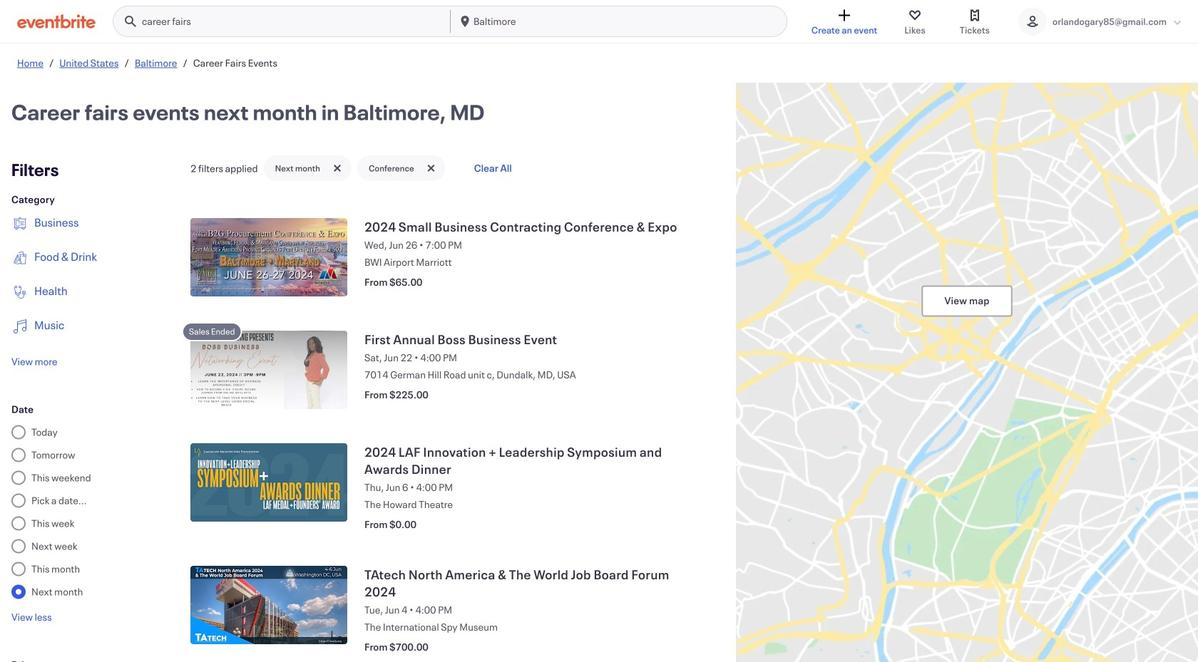 Task type: describe. For each thing, give the bounding box(es) containing it.
eventbrite image
[[17, 14, 96, 29]]

main navigation element
[[113, 6, 787, 37]]

2024 laf innovation + leadership symposium and awards dinner primary image image
[[190, 444, 347, 522]]



Task type: locate. For each thing, give the bounding box(es) containing it.
first annual boss business event primary image image
[[190, 331, 347, 409]]

view more element
[[11, 355, 57, 368], [11, 611, 52, 624]]

0 vertical spatial view more element
[[11, 355, 57, 368]]

2 view more element from the top
[[11, 611, 52, 624]]

tatech north america & the world job board forum 2024 primary image image
[[190, 566, 347, 645]]

1 view more element from the top
[[11, 355, 57, 368]]

2024 small business contracting conference & expo primary image image
[[190, 218, 347, 297]]

1 vertical spatial view more element
[[11, 611, 52, 624]]



Task type: vqa. For each thing, say whether or not it's contained in the screenshot.
top View more element
yes



